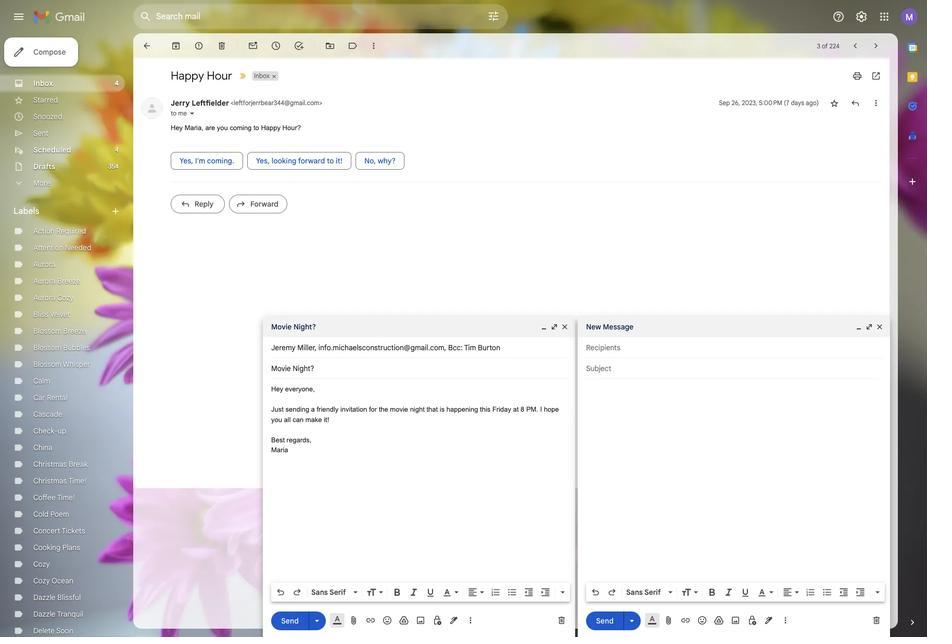 Task type: locate. For each thing, give the bounding box(es) containing it.
invitation
[[341, 406, 367, 414]]

bold ‪(⌘b)‬ image
[[707, 588, 718, 598]]

, up everyone,
[[315, 343, 317, 353]]

more options image
[[468, 616, 474, 626], [783, 616, 789, 626]]

1 vertical spatial dazzle
[[33, 610, 55, 619]]

action required
[[33, 227, 86, 236]]

yes, for yes, i'm coming.
[[180, 156, 193, 165]]

(7
[[785, 99, 790, 107]]

0 vertical spatial 4
[[115, 79, 119, 87]]

dazzle down cozy ocean in the bottom left of the page
[[33, 593, 55, 603]]

send for ,
[[281, 617, 299, 626]]

0 horizontal spatial to
[[171, 109, 177, 117]]

formatting options toolbar inside new message dialog
[[587, 583, 886, 602]]

blossom for blossom bubbles
[[33, 343, 61, 353]]

bulleted list ‪(⌘⇧8)‬ image
[[507, 588, 518, 598], [823, 588, 833, 598]]

1 insert link ‪(⌘k)‬ image from the left
[[366, 616, 376, 626]]

2 vertical spatial blossom
[[33, 360, 61, 369]]

0 horizontal spatial subject field
[[271, 364, 567, 374]]

required
[[56, 227, 86, 236]]

car
[[33, 393, 45, 403]]

0 vertical spatial happy
[[171, 69, 204, 83]]

sans serif option
[[625, 588, 667, 598]]

2 vertical spatial aurora
[[33, 293, 55, 303]]

0 horizontal spatial insert link ‪(⌘k)‬ image
[[366, 616, 376, 626]]

insert link ‪(⌘k)‬ image
[[366, 616, 376, 626], [681, 616, 691, 626]]

it! down friendly
[[324, 416, 329, 424]]

insert photo image left toggle confidential mode image
[[416, 616, 426, 626]]

you right are
[[217, 124, 228, 132]]

attach files image left insert emoji ‪(⌘⇧2)‬ image
[[349, 616, 359, 626]]

1 horizontal spatial bulleted list ‪(⌘⇧8)‬ image
[[823, 588, 833, 598]]

blossom bubbles link
[[33, 343, 90, 353]]

this
[[480, 406, 491, 414]]

delete soon link
[[33, 627, 73, 636]]

None search field
[[133, 4, 508, 29]]

formatting options toolbar
[[271, 583, 570, 602], [587, 583, 886, 602]]

0 horizontal spatial hey
[[171, 124, 183, 132]]

tab list
[[899, 33, 928, 600]]

bubbles
[[63, 343, 90, 353]]

2 vertical spatial cozy
[[33, 577, 50, 586]]

26,
[[732, 99, 741, 107]]

0 horizontal spatial it!
[[324, 416, 329, 424]]

0 horizontal spatial indent less ‪(⌘[)‬ image
[[524, 588, 535, 598]]

dazzle for dazzle tranquil
[[33, 610, 55, 619]]

1 more options image from the left
[[468, 616, 474, 626]]

insert files using drive image
[[399, 616, 409, 626]]

subject field for ,
[[271, 364, 567, 374]]

coffee time!
[[33, 493, 75, 503]]

underline ‪(⌘u)‬ image right italic ‪(⌘i)‬ icon
[[426, 588, 436, 599]]

insert link ‪(⌘k)‬ image for recipients
[[681, 616, 691, 626]]

1 vertical spatial blossom
[[33, 343, 61, 353]]

2 formatting options toolbar from the left
[[587, 583, 886, 602]]

hey up the just
[[271, 386, 283, 393]]

add to tasks image
[[294, 41, 304, 51]]

dialog
[[263, 317, 576, 638]]

why?
[[378, 156, 396, 165]]

you
[[217, 124, 228, 132], [271, 416, 282, 424]]

delete soon
[[33, 627, 73, 636]]

blossom down blossom breeze link
[[33, 343, 61, 353]]

new
[[587, 322, 602, 332]]

formatting options toolbar for recipients
[[587, 583, 886, 602]]

no, why? button
[[356, 152, 405, 170]]

cozy for cozy link
[[33, 560, 50, 569]]

newer image
[[851, 41, 861, 51]]

send button inside new message dialog
[[587, 612, 624, 631]]

2 more options image from the left
[[783, 616, 789, 626]]

insert emoji ‪(⌘⇧2)‬ image
[[698, 616, 708, 626]]

0 vertical spatial hey
[[171, 124, 183, 132]]

more formatting options image right indent more ‪(⌘])‬ image
[[558, 588, 568, 598]]

bliss velvet
[[33, 310, 70, 319]]

3 blossom from the top
[[33, 360, 61, 369]]

1 vertical spatial 4
[[115, 146, 119, 154]]

needed
[[65, 243, 91, 253]]

subject field inside new message dialog
[[587, 364, 883, 374]]

1 insert photo image from the left
[[416, 616, 426, 626]]

3 aurora from the top
[[33, 293, 55, 303]]

1 vertical spatial hey
[[271, 386, 283, 393]]

snooze image
[[271, 41, 281, 51]]

0 horizontal spatial underline ‪(⌘u)‬ image
[[426, 588, 436, 599]]

2 yes, from the left
[[256, 156, 270, 165]]

cozy up the velvet
[[57, 293, 74, 303]]

Message Body text field
[[587, 384, 883, 580]]

rental
[[47, 393, 68, 403]]

inbox up starred
[[33, 79, 53, 88]]

attach files image for ,
[[349, 616, 359, 626]]

1 vertical spatial you
[[271, 416, 282, 424]]

0 vertical spatial aurora
[[33, 260, 55, 269]]

2 insert link ‪(⌘k)‬ image from the left
[[681, 616, 691, 626]]

yes, left looking
[[256, 156, 270, 165]]

3 of 224
[[818, 42, 840, 50]]

formatting options toolbar for ,
[[271, 583, 570, 602]]

settings image
[[856, 10, 868, 23]]

at
[[513, 406, 519, 414]]

0 horizontal spatial you
[[217, 124, 228, 132]]

more formatting options image right indent more ‪(⌘])‬ icon
[[873, 588, 884, 598]]

discard draft ‪(⌘⇧d)‬ image
[[872, 616, 883, 626]]

1 horizontal spatial insert photo image
[[731, 616, 741, 626]]

time! down break
[[68, 477, 86, 486]]

indent less ‪(⌘[)‬ image
[[524, 588, 535, 598], [839, 588, 850, 598]]

blossom
[[33, 327, 61, 336], [33, 343, 61, 353], [33, 360, 61, 369]]

attention needed
[[33, 243, 91, 253]]

aurora down attention
[[33, 260, 55, 269]]

1 blossom from the top
[[33, 327, 61, 336]]

italic ‪(⌘i)‬ image
[[409, 588, 419, 598]]

cozy down cozy link
[[33, 577, 50, 586]]

move to image
[[325, 41, 335, 51]]

aurora
[[33, 260, 55, 269], [33, 277, 55, 286], [33, 293, 55, 303]]

0 horizontal spatial more options image
[[468, 616, 474, 626]]

0 horizontal spatial attach files image
[[349, 616, 359, 626]]

0 horizontal spatial formatting options toolbar
[[271, 583, 570, 602]]

breeze
[[57, 277, 80, 286], [63, 327, 86, 336]]

send button left more send options image
[[271, 612, 309, 631]]

aurora link
[[33, 260, 55, 269]]

china link
[[33, 443, 52, 453]]

insert link ‪(⌘k)‬ image for ,
[[366, 616, 376, 626]]

send inside new message dialog
[[597, 617, 614, 626]]

0 horizontal spatial yes,
[[180, 156, 193, 165]]

insert photo image for ,
[[416, 616, 426, 626]]

2 more formatting options image from the left
[[873, 588, 884, 598]]

attach files image left insert emoji ‪(⌘⇧2)‬ icon
[[664, 616, 675, 626]]

toggle confidential mode image
[[748, 616, 758, 626]]

Not starred checkbox
[[830, 98, 840, 108]]

0 horizontal spatial insert photo image
[[416, 616, 426, 626]]

more options image right insert signature icon
[[783, 616, 789, 626]]

1 vertical spatial christmas
[[33, 477, 67, 486]]

1 horizontal spatial indent less ‪(⌘[)‬ image
[[839, 588, 850, 598]]

it! inside button
[[336, 156, 343, 165]]

0 horizontal spatial more formatting options image
[[558, 588, 568, 598]]

2 attach files image from the left
[[664, 616, 675, 626]]

recipients
[[587, 343, 621, 353]]

0 vertical spatial time!
[[68, 477, 86, 486]]

i
[[541, 406, 542, 414]]

1 formatting options toolbar from the left
[[271, 583, 570, 602]]

1 send button from the left
[[271, 612, 309, 631]]

attach files image
[[349, 616, 359, 626], [664, 616, 675, 626]]

ago)
[[806, 99, 819, 107]]

2 dazzle from the top
[[33, 610, 55, 619]]

underline ‪(⌘u)‬ image right italic ‪(⌘i)‬ image
[[741, 588, 751, 599]]

0 vertical spatial breeze
[[57, 277, 80, 286]]

report spam image
[[194, 41, 204, 51]]

1 horizontal spatial it!
[[336, 156, 343, 165]]

blossom bubbles
[[33, 343, 90, 353]]

is
[[440, 406, 445, 414]]

>
[[319, 99, 323, 107]]

1 attach files image from the left
[[349, 616, 359, 626]]

<
[[231, 99, 234, 107]]

car rental
[[33, 393, 68, 403]]

bulleted list ‪(⌘⇧8)‬ image inside new message dialog
[[823, 588, 833, 598]]

0 vertical spatial christmas
[[33, 460, 67, 469]]

inbox inside the labels navigation
[[33, 79, 53, 88]]

christmas down china link
[[33, 460, 67, 469]]

yes, left i'm
[[180, 156, 193, 165]]

formatting options toolbar up insert files using drive image
[[271, 583, 570, 602]]

close image
[[561, 323, 569, 331]]

happy left hour?
[[261, 124, 281, 132]]

0 horizontal spatial send button
[[271, 612, 309, 631]]

inbox
[[254, 72, 270, 80], [33, 79, 53, 88]]

1 vertical spatial happy
[[261, 124, 281, 132]]

1 subject field from the left
[[271, 364, 567, 374]]

4
[[115, 79, 119, 87], [115, 146, 119, 154]]

it! right forward
[[336, 156, 343, 165]]

1 vertical spatial it!
[[324, 416, 329, 424]]

regards,
[[287, 436, 312, 444]]

you down the just
[[271, 416, 282, 424]]

advanced search options image
[[483, 6, 504, 27]]

1 vertical spatial breeze
[[63, 327, 86, 336]]

minimize image
[[855, 323, 864, 331]]

subject field for recipients
[[587, 364, 883, 374]]

send button left more send options icon
[[587, 612, 624, 631]]

snoozed link
[[33, 112, 62, 121]]

archive image
[[171, 41, 181, 51]]

inbox link
[[33, 79, 53, 88]]

2 bulleted list ‪(⌘⇧8)‬ image from the left
[[823, 588, 833, 598]]

Subject field
[[271, 364, 567, 374], [587, 364, 883, 374]]

tranquil
[[57, 610, 83, 619]]

dazzle up delete
[[33, 610, 55, 619]]

more options image right insert signature image in the bottom of the page
[[468, 616, 474, 626]]

best regards, maria
[[271, 436, 312, 454]]

0 vertical spatial dazzle
[[33, 593, 55, 603]]

time!
[[68, 477, 86, 486], [57, 493, 75, 503]]

2 send button from the left
[[587, 612, 624, 631]]

all
[[284, 416, 291, 424]]

1 horizontal spatial send button
[[587, 612, 624, 631]]

to right forward
[[327, 156, 334, 165]]

main menu image
[[13, 10, 25, 23]]

cold
[[33, 510, 49, 519]]

2 insert photo image from the left
[[731, 616, 741, 626]]

2 christmas from the top
[[33, 477, 67, 486]]

1 dazzle from the top
[[33, 593, 55, 603]]

burton
[[478, 343, 501, 353]]

hope
[[544, 406, 559, 414]]

yes, for yes, looking forward to it!
[[256, 156, 270, 165]]

forward
[[298, 156, 325, 165]]

blossom down bliss velvet
[[33, 327, 61, 336]]

happy
[[171, 69, 204, 83], [261, 124, 281, 132]]

1 horizontal spatial subject field
[[587, 364, 883, 374]]

1 vertical spatial time!
[[57, 493, 75, 503]]

indent less ‪(⌘[)‬ image left indent more ‪(⌘])‬ image
[[524, 588, 535, 598]]

aurora breeze
[[33, 277, 80, 286]]

hey for hey maria, are you coming to happy hour?
[[171, 124, 183, 132]]

inbox inside inbox button
[[254, 72, 270, 80]]

blossom for blossom whisper
[[33, 360, 61, 369]]

bulleted list ‪(⌘⇧8)‬ image right numbered list ‪(⌘⇧7)‬ image
[[823, 588, 833, 598]]

2 subject field from the left
[[587, 364, 883, 374]]

happy up jerry
[[171, 69, 204, 83]]

1 bulleted list ‪(⌘⇧8)‬ image from the left
[[507, 588, 518, 598]]

drafts link
[[33, 162, 55, 171]]

2 horizontal spatial to
[[327, 156, 334, 165]]

cooking plans
[[33, 543, 80, 553]]

cozy for cozy ocean
[[33, 577, 50, 586]]

2 blossom from the top
[[33, 343, 61, 353]]

indent more ‪(⌘])‬ image
[[541, 588, 551, 598]]

scheduled link
[[33, 145, 71, 155]]

1 horizontal spatial more options image
[[783, 616, 789, 626]]

insert emoji ‪(⌘⇧2)‬ image
[[382, 616, 393, 626]]

tickets
[[62, 527, 85, 536]]

cozy down "cooking"
[[33, 560, 50, 569]]

cooking
[[33, 543, 61, 553]]

1 horizontal spatial attach files image
[[664, 616, 675, 626]]

labels navigation
[[0, 33, 133, 638]]

not starred image
[[830, 98, 840, 108]]

insert signature image
[[764, 616, 775, 626]]

up
[[58, 427, 66, 436]]

dazzle for dazzle blissful
[[33, 593, 55, 603]]

insert files using drive image
[[714, 616, 725, 626]]

a
[[311, 406, 315, 414]]

bulleted list ‪(⌘⇧8)‬ image right numbered list ‪(⌘⇧7)‬ icon
[[507, 588, 518, 598]]

aurora up the bliss
[[33, 293, 55, 303]]

0 vertical spatial it!
[[336, 156, 343, 165]]

1 horizontal spatial underline ‪(⌘u)‬ image
[[741, 588, 751, 599]]

1 horizontal spatial formatting options toolbar
[[587, 583, 886, 602]]

redo ‪(⌘y)‬ image
[[607, 588, 618, 598]]

indent more ‪(⌘])‬ image
[[856, 588, 866, 598]]

1 horizontal spatial more formatting options image
[[873, 588, 884, 598]]

1 indent less ‪(⌘[)‬ image from the left
[[524, 588, 535, 598]]

hour
[[207, 69, 232, 83]]

aurora for aurora cozy
[[33, 293, 55, 303]]

insert photo image inside new message dialog
[[731, 616, 741, 626]]

blossom up calm link
[[33, 360, 61, 369]]

1 horizontal spatial hey
[[271, 386, 283, 393]]

1 aurora from the top
[[33, 260, 55, 269]]

concert tickets
[[33, 527, 85, 536]]

4 for inbox
[[115, 79, 119, 87]]

can
[[293, 416, 304, 424]]

0 horizontal spatial send
[[281, 617, 299, 626]]

0 vertical spatial blossom
[[33, 327, 61, 336]]

new message dialog
[[578, 317, 891, 638]]

1 horizontal spatial you
[[271, 416, 282, 424]]

time! down christmas time!
[[57, 493, 75, 503]]

jerry leftfielder < leftforjerrbear344@gmail.com >
[[171, 98, 323, 108]]

jerry leftfielder cell
[[171, 98, 323, 108]]

1 vertical spatial aurora
[[33, 277, 55, 286]]

china
[[33, 443, 52, 453]]

insert photo image
[[416, 616, 426, 626], [731, 616, 741, 626]]

0 horizontal spatial inbox
[[33, 79, 53, 88]]

inbox up leftforjerrbear344@gmail.com
[[254, 72, 270, 80]]

, left bcc:
[[445, 343, 447, 353]]

christmas
[[33, 460, 67, 469], [33, 477, 67, 486]]

hey inside message body text box
[[271, 386, 283, 393]]

labels image
[[348, 41, 358, 51]]

more formatting options image
[[558, 588, 568, 598], [873, 588, 884, 598]]

time! for christmas time!
[[68, 477, 86, 486]]

1 vertical spatial to
[[254, 124, 259, 132]]

hey down to me
[[171, 124, 183, 132]]

send button for recipients
[[587, 612, 624, 631]]

1 christmas from the top
[[33, 460, 67, 469]]

breeze up bubbles
[[63, 327, 86, 336]]

underline ‪(⌘u)‬ image
[[426, 588, 436, 599], [741, 588, 751, 599]]

1 yes, from the left
[[180, 156, 193, 165]]

cozy ocean
[[33, 577, 73, 586]]

indent less ‪(⌘[)‬ image left indent more ‪(⌘])‬ icon
[[839, 588, 850, 598]]

aurora down aurora link
[[33, 277, 55, 286]]

christmas up coffee time! on the left of the page
[[33, 477, 67, 486]]

italic ‪(⌘i)‬ image
[[724, 588, 735, 598]]

tim
[[465, 343, 476, 353]]

1 send from the left
[[281, 617, 299, 626]]

maria
[[271, 446, 288, 454]]

blossom whisper
[[33, 360, 90, 369]]

of
[[823, 42, 828, 50]]

send left more send options icon
[[597, 617, 614, 626]]

action
[[33, 227, 55, 236]]

1 horizontal spatial inbox
[[254, 72, 270, 80]]

1 horizontal spatial send
[[597, 617, 614, 626]]

4 for scheduled
[[115, 146, 119, 154]]

sent link
[[33, 129, 48, 138]]

insert photo image right insert files using drive icon
[[731, 616, 741, 626]]

to left me
[[171, 109, 177, 117]]

dazzle tranquil link
[[33, 610, 83, 619]]

1 horizontal spatial yes,
[[256, 156, 270, 165]]

pop out image
[[551, 323, 559, 331]]

hey for hey everyone,
[[271, 386, 283, 393]]

no,
[[365, 156, 376, 165]]

2 aurora from the top
[[33, 277, 55, 286]]

bliss
[[33, 310, 48, 319]]

8
[[521, 406, 525, 414]]

formatting options toolbar containing sans serif
[[587, 583, 886, 602]]

0 horizontal spatial bulleted list ‪(⌘⇧8)‬ image
[[507, 588, 518, 598]]

christmas break
[[33, 460, 88, 469]]

cozy
[[57, 293, 74, 303], [33, 560, 50, 569], [33, 577, 50, 586]]

movie
[[390, 406, 408, 414]]

insert link ‪(⌘k)‬ image left insert emoji ‪(⌘⇧2)‬ icon
[[681, 616, 691, 626]]

2 send from the left
[[597, 617, 614, 626]]

numbered list ‪(⌘⇧7)‬ image
[[491, 588, 501, 598]]

1 vertical spatial cozy
[[33, 560, 50, 569]]

gmail image
[[33, 6, 90, 27]]

labels heading
[[14, 206, 110, 217]]

1 horizontal spatial insert link ‪(⌘k)‬ image
[[681, 616, 691, 626]]

breeze up "aurora cozy"
[[57, 277, 80, 286]]

1 horizontal spatial ,
[[445, 343, 447, 353]]

send for recipients
[[597, 617, 614, 626]]

coffee
[[33, 493, 56, 503]]

insert link ‪(⌘k)‬ image left insert emoji ‪(⌘⇧2)‬ image
[[366, 616, 376, 626]]

undo ‪(⌘z)‬ image
[[591, 588, 601, 598]]

2 vertical spatial to
[[327, 156, 334, 165]]

insert link ‪(⌘k)‬ image inside new message dialog
[[681, 616, 691, 626]]

cold poem link
[[33, 510, 69, 519]]

send left more send options image
[[281, 617, 299, 626]]

0 horizontal spatial ,
[[315, 343, 317, 353]]

breeze for aurora breeze
[[57, 277, 80, 286]]

formatting options toolbar up insert files using drive icon
[[587, 583, 886, 602]]

to right coming
[[254, 124, 259, 132]]



Task type: vqa. For each thing, say whether or not it's contained in the screenshot.
primary tab
no



Task type: describe. For each thing, give the bounding box(es) containing it.
delete
[[33, 627, 55, 636]]

time! for coffee time!
[[57, 493, 75, 503]]

yes, looking forward to it!
[[256, 156, 343, 165]]

more image
[[369, 41, 379, 51]]

2 , from the left
[[445, 343, 447, 353]]

just
[[271, 406, 284, 414]]

cascade link
[[33, 410, 62, 419]]

224
[[830, 42, 840, 50]]

night
[[410, 406, 425, 414]]

inbox button
[[252, 71, 271, 81]]

1 horizontal spatial happy
[[261, 124, 281, 132]]

christmas break link
[[33, 460, 88, 469]]

send button for ,
[[271, 612, 309, 631]]

aurora cozy link
[[33, 293, 74, 303]]

you inside just sending a friendly invitation for the movie night that is happening this friday at 8 pm. i hope you all can make it!
[[271, 416, 282, 424]]

no, why?
[[365, 156, 396, 165]]

scheduled
[[33, 145, 71, 155]]

cold poem
[[33, 510, 69, 519]]

breeze for blossom breeze
[[63, 327, 86, 336]]

attach files image for recipients
[[664, 616, 675, 626]]

starred
[[33, 95, 58, 105]]

numbered list ‪(⌘⇧7)‬ image
[[806, 588, 816, 598]]

more button
[[0, 175, 125, 192]]

inbox for inbox link
[[33, 79, 53, 88]]

friday
[[493, 406, 512, 414]]

Message Body text field
[[271, 384, 567, 580]]

support image
[[833, 10, 846, 23]]

christmas for christmas time!
[[33, 477, 67, 486]]

jerry
[[171, 98, 190, 108]]

leftfielder
[[192, 98, 229, 108]]

cozy link
[[33, 560, 50, 569]]

happy hour
[[171, 69, 232, 83]]

maria,
[[185, 124, 204, 132]]

show details image
[[189, 110, 195, 117]]

discard draft ‪(⌘⇧d)‬ image
[[557, 616, 567, 626]]

yes, i'm coming.
[[180, 156, 234, 165]]

to inside button
[[327, 156, 334, 165]]

2023,
[[742, 99, 758, 107]]

hey maria, are you coming to happy hour?
[[171, 124, 301, 132]]

reply
[[195, 199, 214, 209]]

more send options image
[[312, 616, 322, 626]]

the
[[379, 406, 389, 414]]

0 vertical spatial cozy
[[57, 293, 74, 303]]

christmas for christmas break
[[33, 460, 67, 469]]

blossom for blossom breeze
[[33, 327, 61, 336]]

serif
[[645, 588, 661, 598]]

0 horizontal spatial happy
[[171, 69, 204, 83]]

dialog containing ,
[[263, 317, 576, 638]]

pm.
[[527, 406, 539, 414]]

pop out image
[[866, 323, 874, 331]]

5:00 pm
[[760, 99, 783, 107]]

more options image for recipients
[[783, 616, 789, 626]]

sep
[[720, 99, 731, 107]]

compose button
[[4, 38, 78, 67]]

2 underline ‪(⌘u)‬ image from the left
[[741, 588, 751, 599]]

cascade
[[33, 410, 62, 419]]

toggle confidential mode image
[[432, 616, 443, 626]]

inbox for inbox button
[[254, 72, 270, 80]]

insert signature image
[[449, 616, 459, 626]]

reply link
[[171, 195, 225, 213]]

are
[[205, 124, 215, 132]]

cooking plans link
[[33, 543, 80, 553]]

forward
[[251, 199, 279, 209]]

looking
[[272, 156, 297, 165]]

Search mail text field
[[156, 11, 458, 22]]

0 vertical spatial you
[[217, 124, 228, 132]]

everyone,
[[285, 386, 315, 393]]

more options image for ,
[[468, 616, 474, 626]]

info.michaelsconstruction@gmail.com
[[319, 343, 445, 353]]

coffee time! link
[[33, 493, 75, 503]]

labels
[[14, 206, 39, 217]]

coming
[[230, 124, 252, 132]]

blossom whisper link
[[33, 360, 90, 369]]

bcc:
[[449, 343, 463, 353]]

sent
[[33, 129, 48, 138]]

insert photo image for recipients
[[731, 616, 741, 626]]

car rental link
[[33, 393, 68, 403]]

aurora cozy
[[33, 293, 74, 303]]

older image
[[872, 41, 882, 51]]

check-up
[[33, 427, 66, 436]]

yes, i'm coming. button
[[171, 152, 243, 170]]

1 underline ‪(⌘u)‬ image from the left
[[426, 588, 436, 599]]

sep 26, 2023, 5:00 pm (7 days ago) cell
[[720, 98, 819, 108]]

1 , from the left
[[315, 343, 317, 353]]

christmas time! link
[[33, 477, 86, 486]]

yes, looking forward to it! button
[[247, 152, 352, 170]]

aurora for aurora breeze
[[33, 277, 55, 286]]

me
[[178, 109, 187, 117]]

snoozed
[[33, 112, 62, 121]]

2 indent less ‪(⌘[)‬ image from the left
[[839, 588, 850, 598]]

1 more formatting options image from the left
[[558, 588, 568, 598]]

concert
[[33, 527, 60, 536]]

1 horizontal spatial to
[[254, 124, 259, 132]]

i'm
[[195, 156, 205, 165]]

poem
[[50, 510, 69, 519]]

just sending a friendly invitation for the movie night that is happening this friday at 8 pm. i hope you all can make it!
[[271, 406, 559, 424]]

minimize image
[[540, 323, 549, 331]]

dazzle blissful link
[[33, 593, 81, 603]]

search mail image
[[136, 7, 155, 26]]

calm
[[33, 377, 50, 386]]

0 vertical spatial to
[[171, 109, 177, 117]]

it! inside just sending a friendly invitation for the movie night that is happening this friday at 8 pm. i hope you all can make it!
[[324, 416, 329, 424]]

blossom breeze link
[[33, 327, 86, 336]]

soon
[[56, 627, 73, 636]]

best
[[271, 436, 285, 444]]

, info.michaelsconstruction@gmail.com , bcc: tim burton
[[315, 343, 501, 353]]

happening
[[447, 406, 478, 414]]

more send options image
[[627, 616, 638, 626]]

make
[[306, 416, 322, 424]]

compose
[[33, 47, 66, 57]]

hour?
[[283, 124, 301, 132]]

aurora for aurora link
[[33, 260, 55, 269]]

check-up link
[[33, 427, 66, 436]]

back to inbox image
[[142, 41, 152, 51]]

more
[[33, 179, 50, 188]]

action required link
[[33, 227, 86, 236]]

message
[[603, 322, 634, 332]]

close image
[[876, 323, 885, 331]]

new message
[[587, 322, 634, 332]]

delete image
[[217, 41, 227, 51]]



